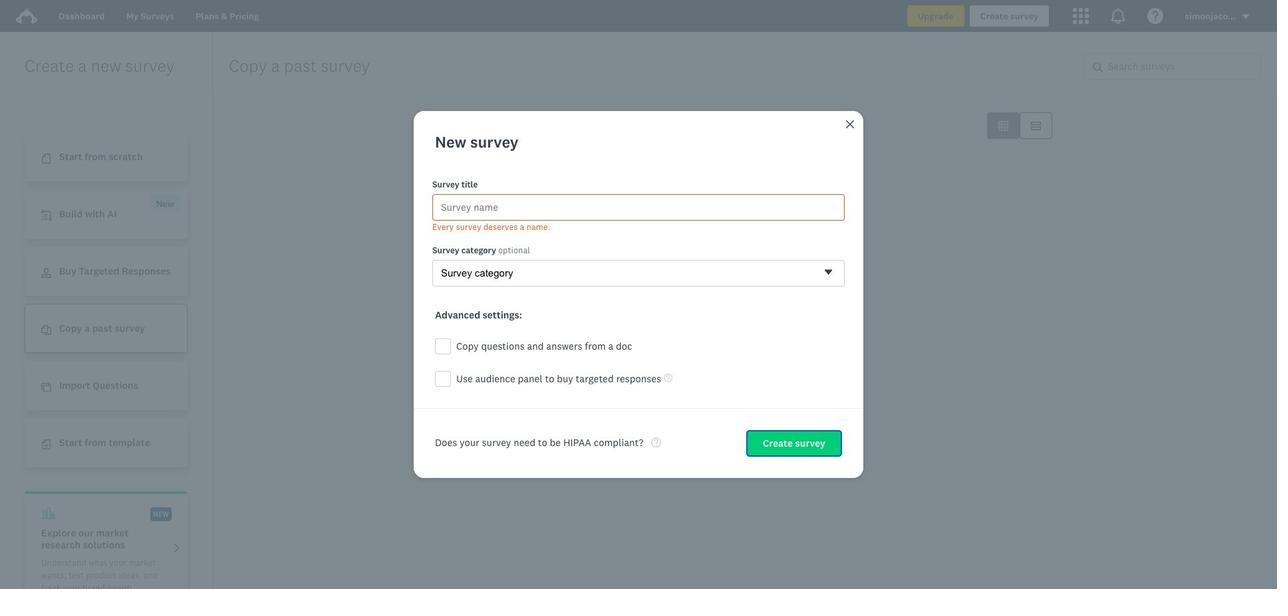 Task type: vqa. For each thing, say whether or not it's contained in the screenshot.
The Dropdown Arrow Icon
yes



Task type: locate. For each thing, give the bounding box(es) containing it.
products icon image
[[1073, 8, 1089, 24], [1073, 8, 1089, 24]]

close image
[[845, 119, 856, 130], [846, 120, 854, 128]]

1 horizontal spatial starfilled image
[[707, 208, 717, 218]]

document image
[[41, 154, 51, 164]]

user image
[[41, 268, 51, 278]]

help image
[[651, 438, 661, 448]]

Search surveys field
[[1103, 54, 1261, 79]]

dialog
[[414, 111, 864, 478]]

starfilled image
[[566, 348, 576, 358]]

1 brand logo image from the top
[[16, 5, 37, 27]]

2 starfilled image from the left
[[707, 208, 717, 218]]

0 horizontal spatial starfilled image
[[566, 208, 576, 218]]

clone image
[[41, 383, 51, 393]]

search image
[[1093, 62, 1103, 72]]

brand logo image
[[16, 5, 37, 27], [16, 8, 37, 24]]

documentclone image
[[41, 325, 51, 335]]

help image
[[664, 374, 673, 382]]

starfilled image
[[566, 208, 576, 218], [707, 208, 717, 218]]

dropdown arrow icon image
[[1241, 12, 1251, 21], [1243, 14, 1250, 19]]



Task type: describe. For each thing, give the bounding box(es) containing it.
notification center icon image
[[1111, 8, 1127, 24]]

textboxmultiple image
[[1031, 121, 1041, 131]]

documentplus image
[[41, 440, 51, 450]]

chevronright image
[[172, 543, 182, 553]]

Survey name field
[[432, 194, 845, 221]]

2 brand logo image from the top
[[16, 8, 37, 24]]

grid image
[[999, 121, 1009, 131]]

help icon image
[[1148, 8, 1164, 24]]

1 starfilled image from the left
[[566, 208, 576, 218]]



